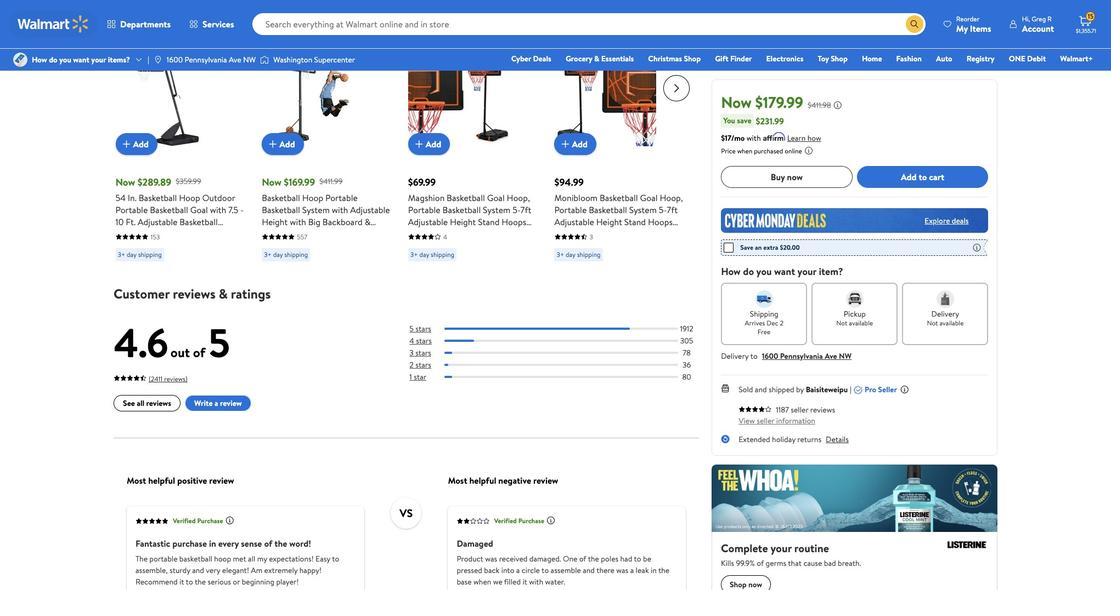 Task type: describe. For each thing, give the bounding box(es) containing it.
into
[[501, 565, 514, 576]]

buy now button
[[721, 166, 853, 188]]

circle
[[521, 565, 540, 576]]

fashion link
[[891, 53, 927, 65]]

save an extra $20.00 element
[[724, 243, 800, 254]]

fashion
[[896, 53, 922, 64]]

how do you want your items?
[[32, 54, 130, 65]]

delivery for not
[[932, 309, 959, 320]]

seller for 1187
[[791, 405, 809, 416]]

$69.99 magshion basketball goal hoop, portable basketball system 5-7ft adjustable height stand hoops with wheels & fillable base for indoor and outdoor use, black
[[408, 175, 532, 252]]

with up price when purchased online
[[747, 133, 761, 144]]

indoor inside the now $169.99 $411.99 basketball hoop portable basketball system with adjustable height with big backboard & large base for youth adults family indoor outdoor
[[262, 240, 287, 252]]

54
[[116, 192, 126, 204]]

black inside $69.99 magshion basketball goal hoop, portable basketball system 5-7ft adjustable height stand hoops with wheels & fillable base for indoor and outdoor use, black
[[504, 240, 525, 252]]

supercenter
[[314, 54, 355, 65]]

christmas shop
[[648, 53, 701, 64]]

add to cart image for now $289.89
[[120, 138, 133, 151]]

hoop inside 'now $289.89 $359.99 54 in. basketball hoop outdoor portable basketball goal with 7.5 - 10 ft. adjustable basketball system basketball equipment with wheels for adult kids family indoor and outdoor'
[[179, 192, 200, 204]]

1 vertical spatial 1600
[[762, 351, 778, 362]]

7.5
[[228, 204, 238, 216]]

reduced
[[120, 28, 145, 38]]

in inside fantastic purchase in every sense of the word! the portable basketball hoop met all my expectations! easy to assemble, sturdy and very elegant! am extremely happy! recommend it to the serious or beginning player!
[[209, 538, 216, 550]]

shipping
[[750, 309, 778, 320]]

hoop inside the now $169.99 $411.99 basketball hoop portable basketball system with adjustable height with big backboard & large base for youth adults family indoor outdoor
[[302, 192, 323, 204]]

departments button
[[98, 11, 180, 37]]

reviews for 1187 seller reviews
[[810, 405, 835, 416]]

and inside damaged product was received damaged. one of the poles had to be pressed back into a circle to assemble and there was a leak in the base when we filled it with water.
[[583, 565, 595, 576]]

see all reviews
[[123, 398, 171, 409]]

0 horizontal spatial ave
[[229, 54, 241, 65]]

now $179.99
[[721, 92, 803, 113]]

most helpful positive review
[[126, 475, 234, 487]]

verified for damaged
[[494, 517, 517, 526]]

youth
[[318, 228, 340, 240]]

vs
[[399, 507, 413, 521]]

3+ for magshion
[[410, 250, 418, 259]]

$231.99
[[756, 115, 784, 127]]

shipped
[[769, 385, 794, 396]]

portable inside 'now $289.89 $359.99 54 in. basketball hoop outdoor portable basketball goal with 7.5 - 10 ft. adjustable basketball system basketball equipment with wheels for adult kids family indoor and outdoor'
[[116, 204, 148, 216]]

1600 pennsylvania ave nw button
[[762, 351, 852, 362]]

3+ for monibloom
[[557, 250, 564, 259]]

adult
[[158, 240, 179, 252]]

wheels for $69.99
[[427, 228, 454, 240]]

and right sold
[[755, 385, 767, 396]]

add to favorites list, basketball hoop portable basketball system with adjustable height with big backboard & large base for youth adults family indoor outdoor image
[[346, 49, 360, 62]]

wheels inside 'now $289.89 $359.99 54 in. basketball hoop outdoor portable basketball goal with 7.5 - 10 ft. adjustable basketball system basketball equipment with wheels for adult kids family indoor and outdoor'
[[116, 240, 143, 252]]

day for magshion
[[419, 250, 429, 259]]

3+ for $289.89
[[118, 250, 125, 259]]

in inside damaged product was received damaged. one of the poles had to be pressed back into a circle to assemble and there was a leak in the base when we filled it with water.
[[651, 565, 656, 576]]

add to favorites list, monibloom basketball goal hoop, portable basketball system 5-7ft adjustable height stand hoops with wheels & fillable base for indoor outdoor use, black image
[[639, 49, 652, 62]]

with up the youth
[[332, 204, 348, 216]]

services
[[203, 18, 234, 30]]

and inside 'now $289.89 $359.99 54 in. basketball hoop outdoor portable basketball goal with 7.5 - 10 ft. adjustable basketball system basketball equipment with wheels for adult kids family indoor and outdoor'
[[142, 252, 156, 264]]

the right the leak
[[658, 565, 669, 576]]

4 for 4
[[443, 233, 447, 242]]

most for most helpful positive review
[[126, 475, 146, 487]]

hoops for $69.99
[[502, 216, 526, 228]]

goal for $69.99
[[487, 192, 505, 204]]

1600 pennsylvania ave nw
[[167, 54, 256, 65]]

7ft for $94.99
[[667, 204, 678, 216]]

washington
[[273, 54, 312, 65]]

(2411 reviews)
[[148, 375, 187, 384]]

back
[[484, 565, 499, 576]]

for inside 'now $289.89 $359.99 54 in. basketball hoop outdoor portable basketball goal with 7.5 - 10 ft. adjustable basketball system basketball equipment with wheels for adult kids family indoor and outdoor'
[[145, 240, 156, 252]]

gift
[[715, 53, 729, 64]]

water.
[[545, 577, 565, 588]]

$94.99
[[554, 175, 584, 189]]

progress bar for 80
[[444, 377, 678, 379]]

54 in. basketball hoop outdoor portable basketball goal with 7.5 - 10 ft. adjustable basketball system basketball equipment with wheels for adult kids family indoor and outdoor image
[[116, 44, 218, 146]]

elegant!
[[222, 565, 249, 576]]

& inside $69.99 magshion basketball goal hoop, portable basketball system 5-7ft adjustable height stand hoops with wheels & fillable base for indoor and outdoor use, black
[[456, 228, 462, 240]]

view seller information link
[[739, 416, 815, 427]]

shipping for $289.89
[[138, 250, 162, 259]]

one
[[1009, 53, 1025, 64]]

4.1879 stars out of 5, based on 1187 seller reviews element
[[739, 407, 772, 413]]

do for how do you want your item?
[[743, 265, 754, 279]]

3+ day shipping for $169.99
[[264, 250, 308, 259]]

reviews)
[[164, 375, 187, 384]]

view seller information
[[739, 416, 815, 427]]

with up '557'
[[290, 216, 306, 228]]

electronics
[[766, 53, 804, 64]]

account
[[1022, 22, 1054, 34]]

with down 7.5
[[229, 228, 245, 240]]

add button for monibloom
[[554, 133, 597, 155]]

more information on savings image
[[973, 244, 981, 252]]

to down arrives
[[750, 351, 758, 362]]

items
[[970, 22, 991, 34]]

base inside the now $169.99 $411.99 basketball hoop portable basketball system with adjustable height with big backboard & large base for youth adults family indoor outdoor
[[285, 228, 303, 240]]

verified purchase information image
[[225, 517, 234, 526]]

 image for 1600
[[154, 55, 162, 64]]

christmas
[[648, 53, 682, 64]]

explore deals
[[925, 215, 969, 226]]

be
[[643, 554, 651, 565]]

deals
[[533, 53, 551, 64]]

base for $94.99
[[639, 228, 657, 240]]

services button
[[180, 11, 243, 37]]

stand for $69.99
[[478, 216, 500, 228]]

helpful for negative
[[469, 475, 496, 487]]

7ft for $69.99
[[521, 204, 532, 216]]

sturdy
[[169, 565, 190, 576]]

greg
[[1032, 14, 1046, 23]]

to down sturdy at the bottom left
[[186, 577, 193, 588]]

seller for view
[[757, 416, 774, 427]]

and inside $69.99 magshion basketball goal hoop, portable basketball system 5-7ft adjustable height stand hoops with wheels & fillable base for indoor and outdoor use, black
[[435, 240, 449, 252]]

$20.00
[[780, 243, 800, 252]]

easy
[[315, 554, 330, 565]]

0 horizontal spatial 5
[[208, 315, 230, 370]]

add button for $169.99
[[262, 133, 304, 155]]

holiday
[[772, 435, 796, 446]]

dec
[[767, 319, 778, 328]]

with inside $69.99 magshion basketball goal hoop, portable basketball system 5-7ft adjustable height stand hoops with wheels & fillable base for indoor and outdoor use, black
[[408, 228, 424, 240]]

departments
[[120, 18, 171, 30]]

80
[[682, 372, 691, 383]]

do for how do you want your items?
[[49, 54, 57, 65]]

indoor inside $94.99 monibloom basketball goal hoop, portable basketball system 5-7ft adjustable height stand hoops with wheels & fillable base for indoor outdoor use, black
[[554, 240, 579, 252]]

details
[[826, 435, 849, 446]]

product group containing $69.99
[[408, 22, 539, 266]]

product group containing $94.99
[[554, 22, 685, 266]]

review right write
[[220, 398, 242, 409]]

price when purchased online
[[721, 147, 802, 156]]

adjustable inside the now $169.99 $411.99 basketball hoop portable basketball system with adjustable height with big backboard & large base for youth adults family indoor outdoor
[[350, 204, 390, 216]]

1 horizontal spatial a
[[516, 565, 520, 576]]

and inside fantastic purchase in every sense of the word! the portable basketball hoop met all my expectations! easy to assemble, sturdy and very elegant! am extremely happy! recommend it to the serious or beginning player!
[[192, 565, 204, 576]]

height for $69.99
[[450, 216, 476, 228]]

hoop, for $69.99
[[507, 192, 530, 204]]

we
[[493, 577, 502, 588]]

3 for 3
[[590, 233, 593, 242]]

4.6
[[113, 315, 168, 370]]

system for $169.99
[[302, 204, 330, 216]]

stars for 2 stars
[[415, 360, 431, 371]]

you
[[723, 115, 735, 126]]

verified for fantastic
[[173, 517, 195, 526]]

add to favorites list, magshion basketball goal hoop, portable basketball system 5-7ft adjustable height stand hoops with wheels & fillable base for indoor and outdoor use, black image
[[493, 49, 506, 62]]

shipping arrives dec 2 free
[[745, 309, 784, 337]]

black inside $94.99 monibloom basketball goal hoop, portable basketball system 5-7ft adjustable height stand hoops with wheels & fillable base for indoor outdoor use, black
[[635, 240, 655, 252]]

an
[[755, 243, 762, 252]]

indoor inside 'now $289.89 $359.99 54 in. basketball hoop outdoor portable basketball goal with 7.5 - 10 ft. adjustable basketball system basketball equipment with wheels for adult kids family indoor and outdoor'
[[116, 252, 140, 264]]

auto
[[936, 53, 952, 64]]

1 horizontal spatial 5
[[409, 324, 413, 335]]

for inside the now $169.99 $411.99 basketball hoop portable basketball system with adjustable height with big backboard & large base for youth adults family indoor outdoor
[[305, 228, 316, 240]]

stand for $94.99
[[624, 216, 646, 228]]

3+ day shipping for monibloom
[[557, 250, 601, 259]]

adjustable inside $69.99 magshion basketball goal hoop, portable basketball system 5-7ft adjustable height stand hoops with wheels & fillable base for indoor and outdoor use, black
[[408, 216, 448, 228]]

auto link
[[931, 53, 957, 65]]

fantastic purchase in every sense of the word! the portable basketball hoop met all my expectations! easy to assemble, sturdy and very elegant! am extremely happy! recommend it to the serious or beginning player!
[[135, 538, 339, 588]]

Search search field
[[252, 13, 926, 35]]

you save $231.99
[[723, 115, 784, 127]]

portable
[[149, 554, 177, 565]]

(2411
[[148, 375, 162, 384]]

height inside the now $169.99 $411.99 basketball hoop portable basketball system with adjustable height with big backboard & large base for youth adults family indoor outdoor
[[262, 216, 288, 228]]

family inside the now $169.99 $411.99 basketball hoop portable basketball system with adjustable height with big backboard & large base for youth adults family indoor outdoor
[[368, 228, 393, 240]]

0 vertical spatial pennsylvania
[[185, 54, 227, 65]]

purchase
[[172, 538, 207, 550]]

product
[[456, 554, 483, 565]]

1
[[409, 372, 412, 383]]

verified purchase information image
[[546, 517, 555, 526]]

buy
[[771, 171, 785, 183]]

for inside $69.99 magshion basketball goal hoop, portable basketball system 5-7ft adjustable height stand hoops with wheels & fillable base for indoor and outdoor use, black
[[513, 228, 524, 240]]

system inside 'now $289.89 $359.99 54 in. basketball hoop outdoor portable basketball goal with 7.5 - 10 ft. adjustable basketball system basketball equipment with wheels for adult kids family indoor and outdoor'
[[116, 228, 143, 240]]

$1,355.71
[[1076, 27, 1096, 35]]

now for now $179.99
[[721, 92, 752, 113]]

add for $289.89
[[133, 138, 149, 150]]

system for monibloom
[[629, 204, 657, 216]]

you for how do you want your item?
[[756, 265, 772, 279]]

Save an extra $20.00 checkbox
[[724, 243, 734, 253]]

next slide for products you may also like list image
[[664, 75, 690, 101]]

extremely
[[264, 565, 297, 576]]

0 vertical spatial |
[[148, 54, 149, 65]]

home
[[862, 53, 882, 64]]

pickup not available
[[836, 309, 873, 328]]

add to cart image for now $169.99
[[266, 138, 279, 151]]

now for now $289.89 $359.99 54 in. basketball hoop outdoor portable basketball goal with 7.5 - 10 ft. adjustable basketball system basketball equipment with wheels for adult kids family indoor and outdoor
[[116, 175, 135, 189]]

reduced price
[[120, 28, 161, 38]]

most helpful negative review
[[448, 475, 558, 487]]

not for delivery
[[927, 319, 938, 328]]

day for $169.99
[[273, 250, 283, 259]]

day for $289.89
[[127, 250, 137, 259]]

assemble,
[[135, 565, 167, 576]]

& inside the now $169.99 $411.99 basketball hoop portable basketball system with adjustable height with big backboard & large base for youth adults family indoor outdoor
[[365, 216, 371, 228]]

1 horizontal spatial reviews
[[173, 285, 215, 303]]

$411.98
[[808, 100, 831, 111]]

progress bar for 305
[[444, 340, 678, 342]]

stars for 5 stars
[[415, 324, 431, 335]]

all inside fantastic purchase in every sense of the word! the portable basketball hoop met all my expectations! easy to assemble, sturdy and very elegant! am extremely happy! recommend it to the serious or beginning player!
[[248, 554, 255, 565]]

shop for toy shop
[[831, 53, 848, 64]]

to down damaged.
[[541, 565, 549, 576]]

of inside 4.6 out of 5
[[193, 343, 205, 362]]

of inside fantastic purchase in every sense of the word! the portable basketball hoop met all my expectations! easy to assemble, sturdy and very elegant! am extremely happy! recommend it to the serious or beginning player!
[[264, 538, 272, 550]]

2 stars
[[409, 360, 431, 371]]

goal for $94.99
[[640, 192, 658, 204]]

essentials
[[601, 53, 634, 64]]

monibloom basketball goal hoop, portable basketball system 5-7ft adjustable height stand hoops with wheels & fillable base for indoor outdoor use, black image
[[554, 44, 657, 146]]

want for items?
[[73, 54, 89, 65]]

indoor inside $69.99 magshion basketball goal hoop, portable basketball system 5-7ft adjustable height stand hoops with wheels & fillable base for indoor and outdoor use, black
[[408, 240, 433, 252]]

toy shop
[[818, 53, 848, 64]]

registry link
[[962, 53, 1000, 65]]

0 horizontal spatial nw
[[243, 54, 256, 65]]

stars for 3 stars
[[415, 348, 431, 359]]

 image for washington
[[260, 54, 269, 65]]

you for how do you want your items?
[[59, 54, 71, 65]]

hi, greg r account
[[1022, 14, 1054, 34]]

now $169.99 $411.99 basketball hoop portable basketball system with adjustable height with big backboard & large base for youth adults family indoor outdoor
[[262, 175, 393, 252]]

0 horizontal spatial was
[[485, 554, 497, 565]]

registry
[[967, 53, 995, 64]]

0 vertical spatial when
[[737, 147, 753, 156]]



Task type: vqa. For each thing, say whether or not it's contained in the screenshot.
Campbell'S
no



Task type: locate. For each thing, give the bounding box(es) containing it.
hoops inside $94.99 monibloom basketball goal hoop, portable basketball system 5-7ft adjustable height stand hoops with wheels & fillable base for indoor outdoor use, black
[[648, 216, 673, 228]]

fillable for $94.99
[[610, 228, 637, 240]]

seller
[[878, 385, 897, 396]]

 image for how
[[13, 53, 27, 67]]

(2411 reviews) link
[[113, 372, 187, 385]]

height inside $94.99 monibloom basketball goal hoop, portable basketball system 5-7ft adjustable height stand hoops with wheels & fillable base for indoor outdoor use, black
[[596, 216, 622, 228]]

0 vertical spatial was
[[485, 554, 497, 565]]

with down magshion
[[408, 228, 424, 240]]

1600 down free on the bottom right
[[762, 351, 778, 362]]

3 down the monibloom
[[590, 233, 593, 242]]

0 horizontal spatial how
[[32, 54, 47, 65]]

1 horizontal spatial wheels
[[427, 228, 454, 240]]

now up the 54
[[116, 175, 135, 189]]

kids
[[181, 240, 197, 252]]

2 helpful from the left
[[469, 475, 496, 487]]

0 horizontal spatial want
[[73, 54, 89, 65]]

1 horizontal spatial  image
[[154, 55, 162, 64]]

1 horizontal spatial 7ft
[[667, 204, 678, 216]]

1 horizontal spatial when
[[737, 147, 753, 156]]

2 horizontal spatial of
[[579, 554, 586, 565]]

product group containing now $289.89
[[116, 22, 246, 266]]

4 3+ from the left
[[557, 250, 564, 259]]

0 horizontal spatial purchase
[[197, 517, 223, 526]]

adjustable inside 'now $289.89 $359.99 54 in. basketball hoop outdoor portable basketball goal with 7.5 - 10 ft. adjustable basketball system basketball equipment with wheels for adult kids family indoor and outdoor'
[[138, 216, 177, 228]]

5- for $69.99
[[513, 204, 521, 216]]

1 product group from the left
[[116, 22, 246, 266]]

not
[[836, 319, 848, 328], [927, 319, 938, 328]]

purchase for received
[[518, 517, 544, 526]]

0 vertical spatial 2
[[780, 319, 784, 328]]

by
[[796, 385, 804, 396]]

1600 left add to favorites list, 54 in. basketball hoop outdoor portable basketball goal with 7.5 - 10 ft. adjustable basketball system basketball equipment with wheels for adult kids family indoor and outdoor icon
[[167, 54, 183, 65]]

all inside 'link'
[[137, 398, 144, 409]]

0 horizontal spatial seller
[[757, 416, 774, 427]]

0 horizontal spatial available
[[849, 319, 873, 328]]

2 horizontal spatial wheels
[[573, 228, 600, 240]]

shop inside "link"
[[684, 53, 701, 64]]

when down 'back'
[[473, 577, 491, 588]]

toy shop link
[[813, 53, 853, 65]]

portable inside $94.99 monibloom basketball goal hoop, portable basketball system 5-7ft adjustable height stand hoops with wheels & fillable base for indoor outdoor use, black
[[554, 204, 587, 216]]

damaged.
[[529, 554, 561, 565]]

portable down $411.99
[[325, 192, 358, 204]]

4 day from the left
[[566, 250, 576, 259]]

want down $20.00
[[774, 265, 795, 279]]

5 progress bar from the top
[[444, 377, 678, 379]]

progress bar for 36
[[444, 364, 678, 367]]

0 horizontal spatial fillable
[[464, 228, 491, 240]]

base for $69.99
[[493, 228, 511, 240]]

0 vertical spatial do
[[49, 54, 57, 65]]

1 horizontal spatial all
[[248, 554, 255, 565]]

verified purchase for every
[[173, 517, 223, 526]]

2 base from the left
[[493, 228, 511, 240]]

1 horizontal spatial you
[[756, 265, 772, 279]]

1 verified purchase from the left
[[173, 517, 223, 526]]

helpful left positive
[[148, 475, 175, 487]]

4 inside product group
[[443, 233, 447, 242]]

2 3+ day shipping from the left
[[264, 250, 308, 259]]

2 hoop from the left
[[302, 192, 323, 204]]

Walmart Site-Wide search field
[[252, 13, 926, 35]]

2 horizontal spatial a
[[630, 565, 634, 576]]

add for $169.99
[[279, 138, 295, 150]]

how down walmart image
[[32, 54, 47, 65]]

0 horizontal spatial pennsylvania
[[185, 54, 227, 65]]

1 black from the left
[[504, 240, 525, 252]]

available inside pickup not available
[[849, 319, 873, 328]]

1 3+ day shipping from the left
[[118, 250, 162, 259]]

with down the monibloom
[[554, 228, 571, 240]]

adults
[[342, 228, 366, 240]]

goal inside $94.99 monibloom basketball goal hoop, portable basketball system 5-7ft adjustable height stand hoops with wheels & fillable base for indoor outdoor use, black
[[640, 192, 658, 204]]

delivery for to
[[721, 351, 749, 362]]

1 horizontal spatial hoop
[[302, 192, 323, 204]]

1 most from the left
[[126, 475, 146, 487]]

0 horizontal spatial helpful
[[148, 475, 175, 487]]

outdoor inside $69.99 magshion basketball goal hoop, portable basketball system 5-7ft adjustable height stand hoops with wheels & fillable base for indoor and outdoor use, black
[[451, 240, 484, 252]]

2 shop from the left
[[831, 53, 848, 64]]

1 hoops from the left
[[502, 216, 526, 228]]

with inside damaged product was received damaged. one of the poles had to be pressed back into a circle to assemble and there was a leak in the base when we filled it with water.
[[529, 577, 543, 588]]

2
[[780, 319, 784, 328], [409, 360, 413, 371]]

0 horizontal spatial base
[[285, 228, 303, 240]]

product group containing now $169.99
[[262, 22, 393, 266]]

3 3+ from the left
[[410, 250, 418, 259]]

0 vertical spatial delivery
[[932, 309, 959, 320]]

indoor down magshion
[[408, 240, 433, 252]]

your left items?
[[91, 54, 106, 65]]

you down save an extra $20.00 element
[[756, 265, 772, 279]]

of up my
[[264, 538, 272, 550]]

3 add button from the left
[[408, 133, 450, 155]]

not inside pickup not available
[[836, 319, 848, 328]]

family inside 'now $289.89 $359.99 54 in. basketball hoop outdoor portable basketball goal with 7.5 - 10 ft. adjustable basketball system basketball equipment with wheels for adult kids family indoor and outdoor'
[[199, 240, 223, 252]]

do down walmart image
[[49, 54, 57, 65]]

 image
[[13, 53, 27, 67], [260, 54, 269, 65], [154, 55, 162, 64]]

fillable inside $94.99 monibloom basketball goal hoop, portable basketball system 5-7ft adjustable height stand hoops with wheels & fillable base for indoor outdoor use, black
[[610, 228, 637, 240]]

a
[[214, 398, 218, 409], [516, 565, 520, 576], [630, 565, 634, 576]]

0 horizontal spatial not
[[836, 319, 848, 328]]

indoor left '557'
[[262, 240, 287, 252]]

hoop down $169.99
[[302, 192, 323, 204]]

not inside delivery not available
[[927, 319, 938, 328]]

1 use, from the left
[[486, 240, 502, 252]]

1 horizontal spatial of
[[264, 538, 272, 550]]

how
[[808, 133, 821, 144]]

add button up the $289.89
[[116, 133, 158, 155]]

3 for 3 stars
[[409, 348, 413, 359]]

most for most helpful negative review
[[448, 475, 467, 487]]

portable down $94.99
[[554, 204, 587, 216]]

0 horizontal spatial add to cart image
[[120, 138, 133, 151]]

2 horizontal spatial add to cart image
[[559, 138, 572, 151]]

1 horizontal spatial available
[[940, 319, 964, 328]]

now inside 'now $289.89 $359.99 54 in. basketball hoop outdoor portable basketball goal with 7.5 - 10 ft. adjustable basketball system basketball equipment with wheels for adult kids family indoor and outdoor'
[[116, 175, 135, 189]]

goal inside 'now $289.89 $359.99 54 in. basketball hoop outdoor portable basketball goal with 7.5 - 10 ft. adjustable basketball system basketball equipment with wheels for adult kids family indoor and outdoor'
[[190, 204, 208, 216]]

now
[[787, 171, 803, 183]]

height for $94.99
[[596, 216, 622, 228]]

1 hoop from the left
[[179, 192, 200, 204]]

4 for 4 stars
[[409, 336, 414, 347]]

stars up 4 stars
[[415, 324, 431, 335]]

the left poles
[[588, 554, 599, 565]]

1 horizontal spatial not
[[927, 319, 938, 328]]

1 7ft from the left
[[521, 204, 532, 216]]

helpful for positive
[[148, 475, 175, 487]]

1 vertical spatial pennsylvania
[[780, 351, 823, 362]]

and left there
[[583, 565, 595, 576]]

0 horizontal spatial in
[[209, 538, 216, 550]]

information
[[776, 416, 815, 427]]

baisiteweipu
[[806, 385, 848, 396]]

0 horizontal spatial black
[[504, 240, 525, 252]]

learn more about strikethrough prices image
[[833, 101, 842, 110]]

a right into
[[516, 565, 520, 576]]

hoop, inside $69.99 magshion basketball goal hoop, portable basketball system 5-7ft adjustable height stand hoops with wheels & fillable base for indoor and outdoor use, black
[[507, 192, 530, 204]]

3 day from the left
[[419, 250, 429, 259]]

outdoor inside $94.99 monibloom basketball goal hoop, portable basketball system 5-7ft adjustable height stand hoops with wheels & fillable base for indoor outdoor use, black
[[581, 240, 614, 252]]

stand inside $94.99 monibloom basketball goal hoop, portable basketball system 5-7ft adjustable height stand hoops with wheels & fillable base for indoor outdoor use, black
[[624, 216, 646, 228]]

wheels inside $94.99 monibloom basketball goal hoop, portable basketball system 5-7ft adjustable height stand hoops with wheels & fillable base for indoor outdoor use, black
[[573, 228, 600, 240]]

do down save
[[743, 265, 754, 279]]

debit
[[1027, 53, 1046, 64]]

wheels
[[427, 228, 454, 240], [573, 228, 600, 240], [116, 240, 143, 252]]

seller right 1187
[[791, 405, 809, 416]]

hoop
[[179, 192, 200, 204], [302, 192, 323, 204]]

portable for monibloom
[[554, 204, 587, 216]]

base
[[285, 228, 303, 240], [493, 228, 511, 240], [639, 228, 657, 240]]

2 day from the left
[[273, 250, 283, 259]]

reviews for see all reviews
[[146, 398, 171, 409]]

1 purchase from the left
[[197, 517, 223, 526]]

was up 'back'
[[485, 554, 497, 565]]

want for item?
[[774, 265, 795, 279]]

1 horizontal spatial 1600
[[762, 351, 778, 362]]

2 stand from the left
[[624, 216, 646, 228]]

0 vertical spatial of
[[193, 343, 205, 362]]

not down intent image for pickup
[[836, 319, 848, 328]]

1 not from the left
[[836, 319, 848, 328]]

cyber deals
[[511, 53, 551, 64]]

expectations!
[[269, 554, 313, 565]]

3 3+ day shipping from the left
[[410, 250, 454, 259]]

1 vertical spatial 3
[[409, 348, 413, 359]]

0 horizontal spatial stand
[[478, 216, 500, 228]]

1 3+ from the left
[[118, 250, 125, 259]]

purchase left verified purchase information icon
[[197, 517, 223, 526]]

legal information image
[[804, 147, 813, 155]]

2 use, from the left
[[617, 240, 633, 252]]

pennsylvania down the services popup button
[[185, 54, 227, 65]]

1 vertical spatial how
[[721, 265, 741, 279]]

0 horizontal spatial 1600
[[167, 54, 183, 65]]

1 horizontal spatial delivery
[[932, 309, 959, 320]]

2 black from the left
[[635, 240, 655, 252]]

4 down magshion
[[443, 233, 447, 242]]

4 up '3 stars'
[[409, 336, 414, 347]]

2 3+ from the left
[[264, 250, 272, 259]]

add up $69.99
[[426, 138, 441, 150]]

2 it from the left
[[522, 577, 527, 588]]

3 shipping from the left
[[431, 250, 454, 259]]

verified up purchase
[[173, 517, 195, 526]]

1 height from the left
[[262, 216, 288, 228]]

indoor down the monibloom
[[554, 240, 579, 252]]

1 horizontal spatial 3
[[590, 233, 593, 242]]

2 product group from the left
[[262, 22, 393, 266]]

1187
[[776, 405, 789, 416]]

stars down 5 stars
[[416, 336, 432, 347]]

ave up 'baisiteweipu'
[[825, 351, 837, 362]]

word!
[[289, 538, 311, 550]]

adjustable up 153
[[138, 216, 177, 228]]

2 add button from the left
[[262, 133, 304, 155]]

add for monibloom
[[572, 138, 588, 150]]

cyber monday deals image
[[721, 209, 989, 233]]

now up you
[[721, 92, 752, 113]]

0 horizontal spatial it
[[179, 577, 184, 588]]

serious
[[207, 577, 231, 588]]

2 verified from the left
[[494, 517, 517, 526]]

delivery to 1600 pennsylvania ave nw
[[721, 351, 852, 362]]

1 vertical spatial you
[[756, 265, 772, 279]]

$289.89
[[138, 175, 171, 189]]

1 horizontal spatial base
[[493, 228, 511, 240]]

1 horizontal spatial your
[[798, 265, 817, 279]]

2 shipping from the left
[[284, 250, 308, 259]]

family right kids
[[199, 240, 223, 252]]

2 height from the left
[[450, 216, 476, 228]]

| down "price"
[[148, 54, 149, 65]]

review for most helpful negative review
[[533, 475, 558, 487]]

3 height from the left
[[596, 216, 622, 228]]

verified purchase for received
[[494, 517, 544, 526]]

1 horizontal spatial how
[[721, 265, 741, 279]]

goal inside $69.99 magshion basketball goal hoop, portable basketball system 5-7ft adjustable height stand hoops with wheels & fillable base for indoor and outdoor use, black
[[487, 192, 505, 204]]

search icon image
[[910, 20, 919, 29]]

portable for $169.99
[[325, 192, 358, 204]]

use, inside $94.99 monibloom basketball goal hoop, portable basketball system 5-7ft adjustable height stand hoops with wheels & fillable base for indoor outdoor use, black
[[617, 240, 633, 252]]

one debit link
[[1004, 53, 1051, 65]]

indoor down ft.
[[116, 252, 140, 264]]

available down "intent image for delivery"
[[940, 319, 964, 328]]

3 inside product group
[[590, 233, 593, 242]]

reviews inside 'link'
[[146, 398, 171, 409]]

hoops
[[502, 216, 526, 228], [648, 216, 673, 228]]

to left cart
[[919, 171, 927, 183]]

3 stars
[[409, 348, 431, 359]]

how for how do you want your items?
[[32, 54, 47, 65]]

1 vertical spatial |
[[850, 385, 852, 396]]

system inside the now $169.99 $411.99 basketball hoop portable basketball system with adjustable height with big backboard & large base for youth adults family indoor outdoor
[[302, 204, 330, 216]]

1 fillable from the left
[[464, 228, 491, 240]]

1 horizontal spatial verified purchase
[[494, 517, 544, 526]]

verified
[[173, 517, 195, 526], [494, 517, 517, 526]]

1 shop from the left
[[684, 53, 701, 64]]

customer
[[113, 285, 169, 303]]

0 horizontal spatial most
[[126, 475, 146, 487]]

& inside $94.99 monibloom basketball goal hoop, portable basketball system 5-7ft adjustable height stand hoops with wheels & fillable base for indoor outdoor use, black
[[602, 228, 608, 240]]

with left 7.5
[[210, 204, 226, 216]]

4 progress bar from the top
[[444, 364, 678, 367]]

you
[[59, 54, 71, 65], [756, 265, 772, 279]]

hoop, inside $94.99 monibloom basketball goal hoop, portable basketball system 5-7ft adjustable height stand hoops with wheels & fillable base for indoor outdoor use, black
[[660, 192, 683, 204]]

family right adults in the left of the page
[[368, 228, 393, 240]]

in.
[[128, 192, 137, 204]]

with down the circle
[[529, 577, 543, 588]]

2 fillable from the left
[[610, 228, 637, 240]]

hoops for $94.99
[[648, 216, 673, 228]]

star
[[414, 372, 426, 383]]

5- inside $69.99 magshion basketball goal hoop, portable basketball system 5-7ft adjustable height stand hoops with wheels & fillable base for indoor and outdoor use, black
[[513, 204, 521, 216]]

hoop down $359.99
[[179, 192, 200, 204]]

1 progress bar from the top
[[444, 328, 678, 330]]

delivery inside delivery not available
[[932, 309, 959, 320]]

2 vertical spatial of
[[579, 554, 586, 565]]

1 horizontal spatial fillable
[[610, 228, 637, 240]]

shop right christmas
[[684, 53, 701, 64]]

$69.99
[[408, 175, 436, 189]]

it down sturdy at the bottom left
[[179, 577, 184, 588]]

shipping for $169.99
[[284, 250, 308, 259]]

portable for magshion
[[408, 204, 440, 216]]

assemble
[[550, 565, 581, 576]]

very
[[206, 565, 220, 576]]

intent image for pickup image
[[846, 291, 864, 308]]

verified up received
[[494, 517, 517, 526]]

1 horizontal spatial was
[[616, 565, 628, 576]]

2 7ft from the left
[[667, 204, 678, 216]]

of
[[193, 343, 205, 362], [264, 538, 272, 550], [579, 554, 586, 565]]

with inside $94.99 monibloom basketball goal hoop, portable basketball system 5-7ft adjustable height stand hoops with wheels & fillable base for indoor outdoor use, black
[[554, 228, 571, 240]]

one
[[563, 554, 577, 565]]

it inside fantastic purchase in every sense of the word! the portable basketball hoop met all my expectations! easy to assemble, sturdy and very elegant! am extremely happy! recommend it to the serious or beginning player!
[[179, 577, 184, 588]]

| left pro
[[850, 385, 852, 396]]

progress bar for 1912
[[444, 328, 678, 330]]

shop right toy
[[831, 53, 848, 64]]

1 horizontal spatial most
[[448, 475, 467, 487]]

2 horizontal spatial  image
[[260, 54, 269, 65]]

4 3+ day shipping from the left
[[557, 250, 601, 259]]

out
[[170, 343, 190, 362]]

5- inside $94.99 monibloom basketball goal hoop, portable basketball system 5-7ft adjustable height stand hoops with wheels & fillable base for indoor outdoor use, black
[[659, 204, 667, 216]]

1 horizontal spatial do
[[743, 265, 754, 279]]

purchase for every
[[197, 517, 223, 526]]

gift finder
[[715, 53, 752, 64]]

wheels down magshion
[[427, 228, 454, 240]]

your for item?
[[798, 265, 817, 279]]

system
[[302, 204, 330, 216], [483, 204, 511, 216], [629, 204, 657, 216], [116, 228, 143, 240]]

delivery up sold
[[721, 351, 749, 362]]

0 horizontal spatial you
[[59, 54, 71, 65]]

it right the filled
[[522, 577, 527, 588]]

1 day from the left
[[127, 250, 137, 259]]

1 vertical spatial your
[[798, 265, 817, 279]]

height inside $69.99 magshion basketball goal hoop, portable basketball system 5-7ft adjustable height stand hoops with wheels & fillable base for indoor and outdoor use, black
[[450, 216, 476, 228]]

add button for magshion
[[408, 133, 450, 155]]

damaged product was received damaged. one of the poles had to be pressed back into a circle to assemble and there was a leak in the base when we filled it with water.
[[456, 538, 669, 588]]

5 right out
[[208, 315, 230, 370]]

4 add button from the left
[[554, 133, 597, 155]]

1 it from the left
[[179, 577, 184, 588]]

fillable for $69.99
[[464, 228, 491, 240]]

walmart image
[[18, 15, 89, 33]]

item?
[[819, 265, 843, 279]]

wheels down ft.
[[116, 240, 143, 252]]

base inside $94.99 monibloom basketball goal hoop, portable basketball system 5-7ft adjustable height stand hoops with wheels & fillable base for indoor outdoor use, black
[[639, 228, 657, 240]]

2 verified purchase from the left
[[494, 517, 544, 526]]

walmart+ link
[[1055, 53, 1098, 65]]

0 horizontal spatial when
[[473, 577, 491, 588]]

pro seller info image
[[900, 386, 909, 394]]

magshion basketball goal hoop, portable basketball system 5-7ft adjustable height stand hoops with wheels & fillable base for indoor and outdoor use, black image
[[408, 44, 510, 146]]

save
[[737, 115, 752, 126]]

my
[[956, 22, 968, 34]]

3+ day shipping for magshion
[[410, 250, 454, 259]]

add inside "add to cart" button
[[901, 171, 917, 183]]

stand inside $69.99 magshion basketball goal hoop, portable basketball system 5-7ft adjustable height stand hoops with wheels & fillable base for indoor and outdoor use, black
[[478, 216, 500, 228]]

1 horizontal spatial goal
[[487, 192, 505, 204]]

0 horizontal spatial  image
[[13, 53, 27, 67]]

to left be
[[634, 554, 641, 565]]

hoop, for $94.99
[[660, 192, 683, 204]]

system inside $94.99 monibloom basketball goal hoop, portable basketball system 5-7ft adjustable height stand hoops with wheels & fillable base for indoor outdoor use, black
[[629, 204, 657, 216]]

the up expectations!
[[274, 538, 287, 550]]

1 stand from the left
[[478, 216, 500, 228]]

2 not from the left
[[927, 319, 938, 328]]

add button up $169.99
[[262, 133, 304, 155]]

use, inside $69.99 magshion basketball goal hoop, portable basketball system 5-7ft adjustable height stand hoops with wheels & fillable base for indoor and outdoor use, black
[[486, 240, 502, 252]]

it
[[179, 577, 184, 588], [522, 577, 527, 588]]

system inside $69.99 magshion basketball goal hoop, portable basketball system 5-7ft adjustable height stand hoops with wheels & fillable base for indoor and outdoor use, black
[[483, 204, 511, 216]]

1 add to cart image from the left
[[120, 138, 133, 151]]

purchased
[[754, 147, 783, 156]]

0 vertical spatial you
[[59, 54, 71, 65]]

of inside damaged product was received damaged. one of the poles had to be pressed back into a circle to assemble and there was a leak in the base when we filled it with water.
[[579, 554, 586, 565]]

see
[[123, 398, 135, 409]]

3+ for $169.99
[[264, 250, 272, 259]]

1 vertical spatial 4
[[409, 336, 414, 347]]

1 horizontal spatial nw
[[839, 351, 852, 362]]

adjustable inside $94.99 monibloom basketball goal hoop, portable basketball system 5-7ft adjustable height stand hoops with wheels & fillable base for indoor outdoor use, black
[[554, 216, 594, 228]]

2 horizontal spatial now
[[721, 92, 752, 113]]

0 horizontal spatial verified
[[173, 517, 195, 526]]

 image down "price"
[[154, 55, 162, 64]]

0 vertical spatial 1600
[[167, 54, 183, 65]]

when down $17/mo with
[[737, 147, 753, 156]]

base inside $69.99 magshion basketball goal hoop, portable basketball system 5-7ft adjustable height stand hoops with wheels & fillable base for indoor and outdoor use, black
[[493, 228, 511, 240]]

1 helpful from the left
[[148, 475, 175, 487]]

adjustable up adults in the left of the page
[[350, 204, 390, 216]]

1 vertical spatial all
[[248, 554, 255, 565]]

to right 'easy'
[[332, 554, 339, 565]]

2 hoops from the left
[[648, 216, 673, 228]]

4 product group from the left
[[554, 22, 685, 266]]

-
[[240, 204, 244, 216]]

0 horizontal spatial do
[[49, 54, 57, 65]]

equipment
[[186, 228, 227, 240]]

of right out
[[193, 343, 205, 362]]

1 vertical spatial ave
[[825, 351, 837, 362]]

0 vertical spatial ave
[[229, 54, 241, 65]]

portable inside $69.99 magshion basketball goal hoop, portable basketball system 5-7ft adjustable height stand hoops with wheels & fillable base for indoor and outdoor use, black
[[408, 204, 440, 216]]

1 verified from the left
[[173, 517, 195, 526]]

seller down 4.1879 stars out of 5, based on 1187 seller reviews element
[[757, 416, 774, 427]]

557
[[297, 233, 307, 242]]

2 add to cart image from the left
[[266, 138, 279, 151]]

0 vertical spatial all
[[137, 398, 144, 409]]

1 hoop, from the left
[[507, 192, 530, 204]]

want
[[73, 54, 89, 65], [774, 265, 795, 279]]

and down 153
[[142, 252, 156, 264]]

fillable inside $69.99 magshion basketball goal hoop, portable basketball system 5-7ft adjustable height stand hoops with wheels & fillable base for indoor and outdoor use, black
[[464, 228, 491, 240]]

2 hoop, from the left
[[660, 192, 683, 204]]

1 horizontal spatial helpful
[[469, 475, 496, 487]]

add up $94.99
[[572, 138, 588, 150]]

system for magshion
[[483, 204, 511, 216]]

add for magshion
[[426, 138, 441, 150]]

available for pickup
[[849, 319, 873, 328]]

1 available from the left
[[849, 319, 873, 328]]

stand
[[478, 216, 500, 228], [624, 216, 646, 228]]

0 horizontal spatial family
[[199, 240, 223, 252]]

progress bar for 78
[[444, 352, 678, 354]]

$17/mo with
[[721, 133, 761, 144]]

when inside damaged product was received damaged. one of the poles had to be pressed back into a circle to assemble and there was a leak in the base when we filled it with water.
[[473, 577, 491, 588]]

adjustable down magshion
[[408, 216, 448, 228]]

write a review
[[194, 398, 242, 409]]

add button for $289.89
[[116, 133, 158, 155]]

portable down $69.99
[[408, 204, 440, 216]]

how for how do you want your item?
[[721, 265, 741, 279]]

arrives
[[745, 319, 765, 328]]

want left items?
[[73, 54, 89, 65]]

extended holiday returns details
[[739, 435, 849, 446]]

a right write
[[214, 398, 218, 409]]

1187 seller reviews
[[776, 405, 835, 416]]

1 horizontal spatial |
[[850, 385, 852, 396]]

stars for 4 stars
[[416, 336, 432, 347]]

3 add to cart image from the left
[[559, 138, 572, 151]]

wheels for $94.99
[[573, 228, 600, 240]]

how down the save an extra $20.00 checkbox
[[721, 265, 741, 279]]

intent image for delivery image
[[937, 291, 954, 308]]

available down intent image for pickup
[[849, 319, 873, 328]]

now left $169.99
[[262, 175, 281, 189]]

pressed
[[456, 565, 482, 576]]

2 progress bar from the top
[[444, 340, 678, 342]]

2 5- from the left
[[659, 204, 667, 216]]

day for monibloom
[[566, 250, 576, 259]]

outdoor inside the now $169.99 $411.99 basketball hoop portable basketball system with adjustable height with big backboard & large base for youth adults family indoor outdoor
[[289, 240, 322, 252]]

0 horizontal spatial 3
[[409, 348, 413, 359]]

the left the serious
[[194, 577, 206, 588]]

review right positive
[[209, 475, 234, 487]]

7ft inside $69.99 magshion basketball goal hoop, portable basketball system 5-7ft adjustable height stand hoops with wheels & fillable base for indoor and outdoor use, black
[[521, 204, 532, 216]]

$17/mo
[[721, 133, 745, 144]]

progress bar
[[444, 328, 678, 330], [444, 340, 678, 342], [444, 352, 678, 354], [444, 364, 678, 367], [444, 377, 678, 379]]

2 horizontal spatial reviews
[[810, 405, 835, 416]]

0 horizontal spatial goal
[[190, 204, 208, 216]]

5- for $94.99
[[659, 204, 667, 216]]

1 horizontal spatial ave
[[825, 351, 837, 362]]

sold and shipped by baisiteweipu
[[739, 385, 848, 396]]

shipping for monibloom
[[577, 250, 601, 259]]

1 vertical spatial when
[[473, 577, 491, 588]]

1 horizontal spatial 2
[[780, 319, 784, 328]]

1 base from the left
[[285, 228, 303, 240]]

it inside damaged product was received damaged. one of the poles had to be pressed back into a circle to assemble and there was a leak in the base when we filled it with water.
[[522, 577, 527, 588]]

1 star
[[409, 372, 426, 383]]

review for most helpful positive review
[[209, 475, 234, 487]]

shop for christmas shop
[[684, 53, 701, 64]]

2 available from the left
[[940, 319, 964, 328]]

1 5- from the left
[[513, 204, 521, 216]]

all right see
[[137, 398, 144, 409]]

add to cart image
[[120, 138, 133, 151], [266, 138, 279, 151], [559, 138, 572, 151]]

not for pickup
[[836, 319, 848, 328]]

1 horizontal spatial shop
[[831, 53, 848, 64]]

1 horizontal spatial use,
[[617, 240, 633, 252]]

met
[[233, 554, 246, 565]]

wheels down the monibloom
[[573, 228, 600, 240]]

now for now $169.99 $411.99 basketball hoop portable basketball system with adjustable height with big backboard & large base for youth adults family indoor outdoor
[[262, 175, 281, 189]]

7ft
[[521, 204, 532, 216], [667, 204, 678, 216]]

cyber
[[511, 53, 531, 64]]

reviews down (2411
[[146, 398, 171, 409]]

price
[[146, 28, 161, 38]]

and down magshion
[[435, 240, 449, 252]]

2 inside the shipping arrives dec 2 free
[[780, 319, 784, 328]]

0 horizontal spatial 2
[[409, 360, 413, 371]]

1 horizontal spatial it
[[522, 577, 527, 588]]

0 horizontal spatial height
[[262, 216, 288, 228]]

now inside the now $169.99 $411.99 basketball hoop portable basketball system with adjustable height with big backboard & large base for youth adults family indoor outdoor
[[262, 175, 281, 189]]

verified purchase left verified purchase information image
[[494, 517, 544, 526]]

write
[[194, 398, 212, 409]]

5 up 4 stars
[[409, 324, 413, 335]]

0 horizontal spatial a
[[214, 398, 218, 409]]

affirm image
[[763, 132, 785, 141]]

happy!
[[299, 565, 321, 576]]

 image down walmart image
[[13, 53, 27, 67]]

to inside button
[[919, 171, 927, 183]]

hoop,
[[507, 192, 530, 204], [660, 192, 683, 204]]

4 shipping from the left
[[577, 250, 601, 259]]

3 base from the left
[[639, 228, 657, 240]]

1 shipping from the left
[[138, 250, 162, 259]]

0 horizontal spatial hoop
[[179, 192, 200, 204]]

1 add button from the left
[[116, 133, 158, 155]]

nw up 'baisiteweipu'
[[839, 351, 852, 362]]

damaged
[[456, 538, 493, 550]]

basketball hoop portable basketball system with adjustable height with big backboard & large base for youth adults family indoor outdoor image
[[262, 44, 364, 146]]

add to favorites list, 54 in. basketball hoop outdoor portable basketball goal with 7.5 - 10 ft. adjustable basketball system basketball equipment with wheels for adult kids family indoor and outdoor image
[[200, 49, 213, 62]]

product group
[[116, 22, 246, 266], [262, 22, 393, 266], [408, 22, 539, 266], [554, 22, 685, 266]]

1 vertical spatial 2
[[409, 360, 413, 371]]

0 horizontal spatial now
[[116, 175, 135, 189]]

intent image for shipping image
[[755, 291, 773, 308]]

portable inside the now $169.99 $411.99 basketball hoop portable basketball system with adjustable height with big backboard & large base for youth adults family indoor outdoor
[[325, 192, 358, 204]]

deals
[[952, 215, 969, 226]]

1 vertical spatial delivery
[[721, 351, 749, 362]]

shipping for magshion
[[431, 250, 454, 259]]

2 right dec
[[780, 319, 784, 328]]

verified purchase up purchase
[[173, 517, 223, 526]]

a left the leak
[[630, 565, 634, 576]]

0 horizontal spatial shop
[[684, 53, 701, 64]]

add to cart image
[[413, 138, 426, 151]]

returns
[[797, 435, 822, 446]]

0 horizontal spatial all
[[137, 398, 144, 409]]

hoops inside $69.99 magshion basketball goal hoop, portable basketball system 5-7ft adjustable height stand hoops with wheels & fillable base for indoor and outdoor use, black
[[502, 216, 526, 228]]

for inside $94.99 monibloom basketball goal hoop, portable basketball system 5-7ft adjustable height stand hoops with wheels & fillable base for indoor outdoor use, black
[[659, 228, 670, 240]]

all left my
[[248, 554, 255, 565]]

purchase
[[197, 517, 223, 526], [518, 517, 544, 526]]

3 progress bar from the top
[[444, 352, 678, 354]]

wheels inside $69.99 magshion basketball goal hoop, portable basketball system 5-7ft adjustable height stand hoops with wheels & fillable base for indoor and outdoor use, black
[[427, 228, 454, 240]]

3 up 2 stars
[[409, 348, 413, 359]]

2 purchase from the left
[[518, 517, 544, 526]]

available inside delivery not available
[[940, 319, 964, 328]]

2 horizontal spatial height
[[596, 216, 622, 228]]

negative
[[498, 475, 531, 487]]

3 product group from the left
[[408, 22, 539, 266]]

 image left washington
[[260, 54, 269, 65]]

delivery not available
[[927, 309, 964, 328]]

2 most from the left
[[448, 475, 467, 487]]

1 horizontal spatial hoop,
[[660, 192, 683, 204]]

3+ day shipping for $289.89
[[118, 250, 162, 259]]

your for items?
[[91, 54, 106, 65]]

not down "intent image for delivery"
[[927, 319, 938, 328]]

1 horizontal spatial now
[[262, 175, 281, 189]]

1 horizontal spatial stand
[[624, 216, 646, 228]]

0 horizontal spatial your
[[91, 54, 106, 65]]

portable down the $289.89
[[116, 204, 148, 216]]

5 stars
[[409, 324, 431, 335]]

review
[[220, 398, 242, 409], [209, 475, 234, 487], [533, 475, 558, 487]]

available for delivery
[[940, 319, 964, 328]]

7ft inside $94.99 monibloom basketball goal hoop, portable basketball system 5-7ft adjustable height stand hoops with wheels & fillable base for indoor outdoor use, black
[[667, 204, 678, 216]]

4
[[443, 233, 447, 242], [409, 336, 414, 347]]



